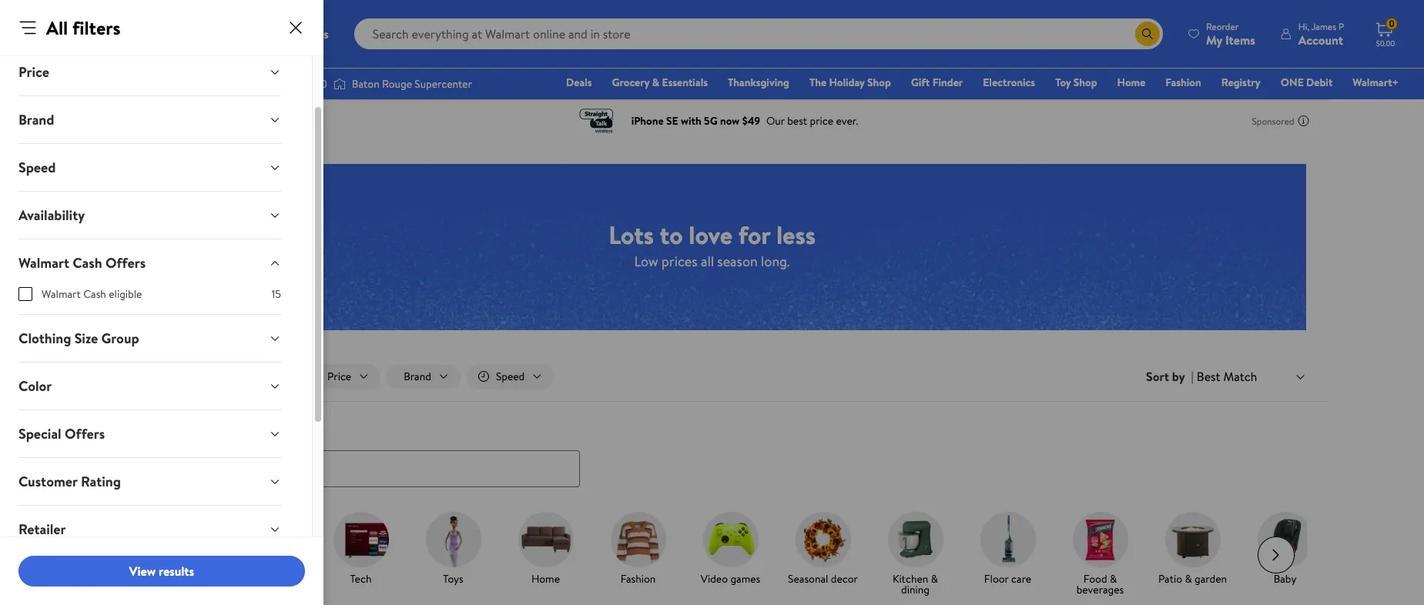 Task type: locate. For each thing, give the bounding box(es) containing it.
fashion left "registry" link
[[1166, 75, 1202, 90]]

0 vertical spatial cash
[[73, 253, 102, 273]]

low
[[634, 252, 659, 271]]

tech link
[[321, 512, 401, 588]]

& right patio
[[1185, 571, 1192, 587]]

1 vertical spatial cash
[[83, 287, 106, 302]]

shop right the holiday
[[868, 75, 891, 90]]

cash
[[73, 253, 102, 273], [83, 287, 106, 302]]

0 horizontal spatial deals
[[144, 582, 169, 598]]

0 vertical spatial walmart
[[18, 253, 69, 273]]

& right food on the bottom right of the page
[[1110, 571, 1117, 587]]

1 vertical spatial offers
[[65, 425, 105, 444]]

special
[[18, 425, 61, 444]]

None checkbox
[[18, 287, 32, 301]]

shop
[[868, 75, 891, 90], [1074, 75, 1098, 90]]

& for garden
[[1185, 571, 1192, 587]]

essentials
[[662, 75, 708, 90]]

care
[[1012, 571, 1032, 587]]

1 horizontal spatial home link
[[1111, 74, 1153, 91]]

walmart down walmart cash offers
[[42, 287, 81, 302]]

close panel image
[[287, 18, 305, 37]]

kitchen & dining
[[893, 571, 938, 598]]

0 horizontal spatial fashion
[[621, 571, 656, 587]]

0 vertical spatial fashion link
[[1159, 74, 1209, 91]]

cash up walmart cash eligible
[[73, 253, 102, 273]]

& right the grocery
[[652, 75, 660, 90]]

beverages
[[1077, 582, 1124, 598]]

speed button
[[6, 144, 294, 191]]

home image
[[518, 512, 574, 568]]

0 vertical spatial home link
[[1111, 74, 1153, 91]]

fashion down fashion image
[[621, 571, 656, 587]]

walmart for walmart cash offers
[[18, 253, 69, 273]]

deals inside black friday deals preview
[[144, 582, 169, 598]]

black friday deals image
[[148, 512, 204, 568]]

availability button
[[6, 192, 294, 239]]

all filters
[[46, 15, 120, 41]]

0 horizontal spatial shop
[[868, 75, 891, 90]]

clothing size group
[[18, 329, 139, 348]]

games
[[731, 571, 761, 587]]

sort by |
[[1147, 368, 1194, 385]]

0 vertical spatial offers
[[106, 253, 146, 273]]

0 horizontal spatial home link
[[506, 512, 586, 588]]

all filters dialog
[[0, 0, 324, 606]]

view
[[129, 563, 156, 580]]

cash inside walmart cash offers dropdown button
[[73, 253, 102, 273]]

1 horizontal spatial shop
[[1074, 75, 1098, 90]]

gift
[[911, 75, 930, 90]]

patio & garden image
[[1165, 512, 1221, 568]]

decor
[[831, 571, 858, 587]]

none checkbox inside all filters dialog
[[18, 287, 32, 301]]

deals down view results
[[144, 582, 169, 598]]

seasonal
[[788, 571, 829, 587]]

cash left eligible
[[83, 287, 106, 302]]

holiday
[[829, 75, 865, 90]]

kitchen
[[893, 571, 929, 587]]

& right the dining
[[931, 571, 938, 587]]

season
[[718, 252, 758, 271]]

0 $0.00
[[1377, 17, 1396, 49]]

color
[[18, 377, 52, 396]]

baby link
[[1245, 512, 1326, 588]]

view results
[[129, 563, 194, 580]]

2 horizontal spatial deals
[[566, 75, 592, 90]]

1 vertical spatial home
[[532, 571, 560, 587]]

home
[[1118, 75, 1146, 90], [532, 571, 560, 587]]

floorcare image
[[980, 512, 1036, 568]]

shop right toy in the right top of the page
[[1074, 75, 1098, 90]]

the holiday shop link
[[803, 74, 898, 91]]

retailer
[[18, 520, 66, 539]]

customer rating
[[18, 472, 121, 492]]

deals link
[[559, 74, 599, 91]]

1 shop from the left
[[868, 75, 891, 90]]

None search field
[[96, 421, 1329, 487]]

one debit link
[[1274, 74, 1340, 91]]

love
[[689, 218, 733, 252]]

next slide for chipmodulewithimages list image
[[1258, 537, 1295, 574]]

size
[[74, 329, 98, 348]]

1 vertical spatial fashion link
[[598, 512, 678, 588]]

long.
[[761, 252, 790, 271]]

home link
[[1111, 74, 1153, 91], [506, 512, 586, 588]]

0 vertical spatial home
[[1118, 75, 1146, 90]]

0 vertical spatial fashion
[[1166, 75, 1202, 90]]

eligible
[[109, 287, 142, 302]]

$0.00
[[1377, 38, 1396, 49]]

availability
[[18, 206, 85, 225]]

one debit
[[1281, 75, 1333, 90]]

prices
[[662, 252, 698, 271]]

deals
[[566, 75, 592, 90], [269, 571, 295, 587], [144, 582, 169, 598]]

patio
[[1159, 571, 1183, 587]]

the holiday shop
[[810, 75, 891, 90]]

special offers
[[18, 425, 105, 444]]

offers right special
[[65, 425, 105, 444]]

all
[[701, 252, 714, 271]]

lots to love for less. low prices all season long. image
[[118, 164, 1307, 331]]

seasonal decor
[[788, 571, 858, 587]]

deals left the grocery
[[566, 75, 592, 90]]

floor
[[985, 571, 1009, 587]]

&
[[652, 75, 660, 90], [931, 571, 938, 587], [1110, 571, 1117, 587], [1185, 571, 1192, 587]]

gift finder link
[[904, 74, 970, 91]]

0 horizontal spatial fashion link
[[598, 512, 678, 588]]

1 horizontal spatial home
[[1118, 75, 1146, 90]]

video games
[[701, 571, 761, 587]]

price button
[[6, 49, 294, 96]]

home down home 'image'
[[532, 571, 560, 587]]

walmart cash offers
[[18, 253, 146, 273]]

brand button
[[6, 96, 294, 143]]

for
[[739, 218, 771, 252]]

& inside food & beverages
[[1110, 571, 1117, 587]]

toys
[[443, 571, 464, 587]]

2 shop from the left
[[1074, 75, 1098, 90]]

deals right flash
[[269, 571, 295, 587]]

home right toy shop
[[1118, 75, 1146, 90]]

|
[[1192, 368, 1194, 385]]

offers inside dropdown button
[[106, 253, 146, 273]]

seasonal decor link
[[783, 512, 863, 588]]

toys link
[[413, 512, 493, 588]]

electronics link
[[976, 74, 1043, 91]]

offers up eligible
[[106, 253, 146, 273]]

walmart inside walmart cash offers dropdown button
[[18, 253, 69, 273]]

fashion
[[1166, 75, 1202, 90], [621, 571, 656, 587]]

walmart image
[[25, 22, 125, 46]]

1 vertical spatial home link
[[506, 512, 586, 588]]

offers inside "dropdown button"
[[65, 425, 105, 444]]

the
[[810, 75, 827, 90]]

fashion link
[[1159, 74, 1209, 91], [598, 512, 678, 588]]

view results button
[[18, 556, 305, 587]]

1 vertical spatial walmart
[[42, 287, 81, 302]]

walmart down availability
[[18, 253, 69, 273]]

& for dining
[[931, 571, 938, 587]]

customer
[[18, 472, 78, 492]]

black
[[148, 571, 173, 587]]

clothing
[[18, 329, 71, 348]]

video games link
[[691, 512, 771, 588]]

food & beverages image
[[1073, 512, 1128, 568]]

patio & garden
[[1159, 571, 1227, 587]]

& inside kitchen & dining
[[931, 571, 938, 587]]

toy
[[1056, 75, 1071, 90]]



Task type: vqa. For each thing, say whether or not it's contained in the screenshot.
video games image
yes



Task type: describe. For each thing, give the bounding box(es) containing it.
tech image
[[333, 512, 389, 568]]

1 vertical spatial fashion
[[621, 571, 656, 587]]

lots to love for less low prices all season long.
[[609, 218, 816, 271]]

seasonal decor image
[[796, 512, 851, 568]]

1 horizontal spatial fashion
[[1166, 75, 1202, 90]]

toys image
[[426, 512, 481, 568]]

registry
[[1222, 75, 1261, 90]]

store
[[251, 369, 275, 384]]

video games image
[[703, 512, 759, 568]]

walmart cash offers button
[[6, 240, 294, 287]]

thanksgiving link
[[721, 74, 797, 91]]

price
[[18, 62, 49, 82]]

toy shop link
[[1049, 74, 1105, 91]]

tech
[[350, 571, 372, 587]]

in-
[[238, 369, 251, 384]]

floor care link
[[968, 512, 1048, 588]]

Walmart Site-Wide search field
[[354, 18, 1163, 49]]

to
[[660, 218, 683, 252]]

walmart+
[[1353, 75, 1399, 90]]

clothing size group button
[[6, 315, 294, 362]]

less
[[777, 218, 816, 252]]

walmart+ link
[[1346, 74, 1406, 91]]

friday
[[175, 571, 204, 587]]

electronics
[[983, 75, 1036, 90]]

flash deals link
[[228, 512, 309, 588]]

cash for eligible
[[83, 287, 106, 302]]

lots
[[609, 218, 654, 252]]

garden
[[1195, 571, 1227, 587]]

walmart cash eligible
[[42, 287, 142, 302]]

filters
[[72, 15, 120, 41]]

& for essentials
[[652, 75, 660, 90]]

all
[[46, 15, 68, 41]]

brand
[[18, 110, 54, 129]]

results
[[159, 563, 194, 580]]

baby
[[1274, 571, 1297, 587]]

kitchen & dining link
[[876, 512, 956, 598]]

special offers button
[[6, 411, 294, 458]]

walmart for walmart cash eligible
[[42, 287, 81, 302]]

flash deals
[[242, 571, 295, 587]]

flash deals image
[[241, 512, 296, 568]]

fashion image
[[611, 512, 666, 568]]

cash for offers
[[73, 253, 102, 273]]

Search in deals search field
[[114, 450, 580, 487]]

& for beverages
[[1110, 571, 1117, 587]]

grocery & essentials link
[[605, 74, 715, 91]]

0 horizontal spatial home
[[532, 571, 560, 587]]

sort and filter section element
[[96, 352, 1329, 401]]

by
[[1173, 368, 1185, 385]]

thanksgiving
[[728, 75, 790, 90]]

baby image
[[1258, 512, 1313, 568]]

sponsored
[[1252, 114, 1295, 128]]

registry link
[[1215, 74, 1268, 91]]

food & beverages
[[1077, 571, 1124, 598]]

dining
[[902, 582, 930, 598]]

toy shop
[[1056, 75, 1098, 90]]

gift finder
[[911, 75, 963, 90]]

floor care
[[985, 571, 1032, 587]]

preview
[[172, 582, 209, 598]]

1 horizontal spatial fashion link
[[1159, 74, 1209, 91]]

flash
[[242, 571, 266, 587]]

food
[[1084, 571, 1108, 587]]

in-store button
[[209, 364, 292, 389]]

in-store
[[238, 369, 275, 384]]

retailer button
[[6, 506, 294, 553]]

black friday deals preview
[[144, 571, 209, 598]]

video
[[701, 571, 728, 587]]

patio & garden link
[[1153, 512, 1233, 588]]

Search search field
[[354, 18, 1163, 49]]

0
[[1389, 17, 1395, 30]]

black friday deals preview link
[[136, 512, 216, 598]]

1 horizontal spatial deals
[[269, 571, 295, 587]]

rating
[[81, 472, 121, 492]]

customer rating button
[[6, 458, 294, 505]]

15
[[272, 287, 281, 302]]

food & beverages link
[[1061, 512, 1141, 598]]

kitchen and dining image
[[888, 512, 943, 568]]

sort
[[1147, 368, 1170, 385]]

group
[[101, 329, 139, 348]]

grocery & essentials
[[612, 75, 708, 90]]

color button
[[6, 363, 294, 410]]

speed
[[18, 158, 56, 177]]



